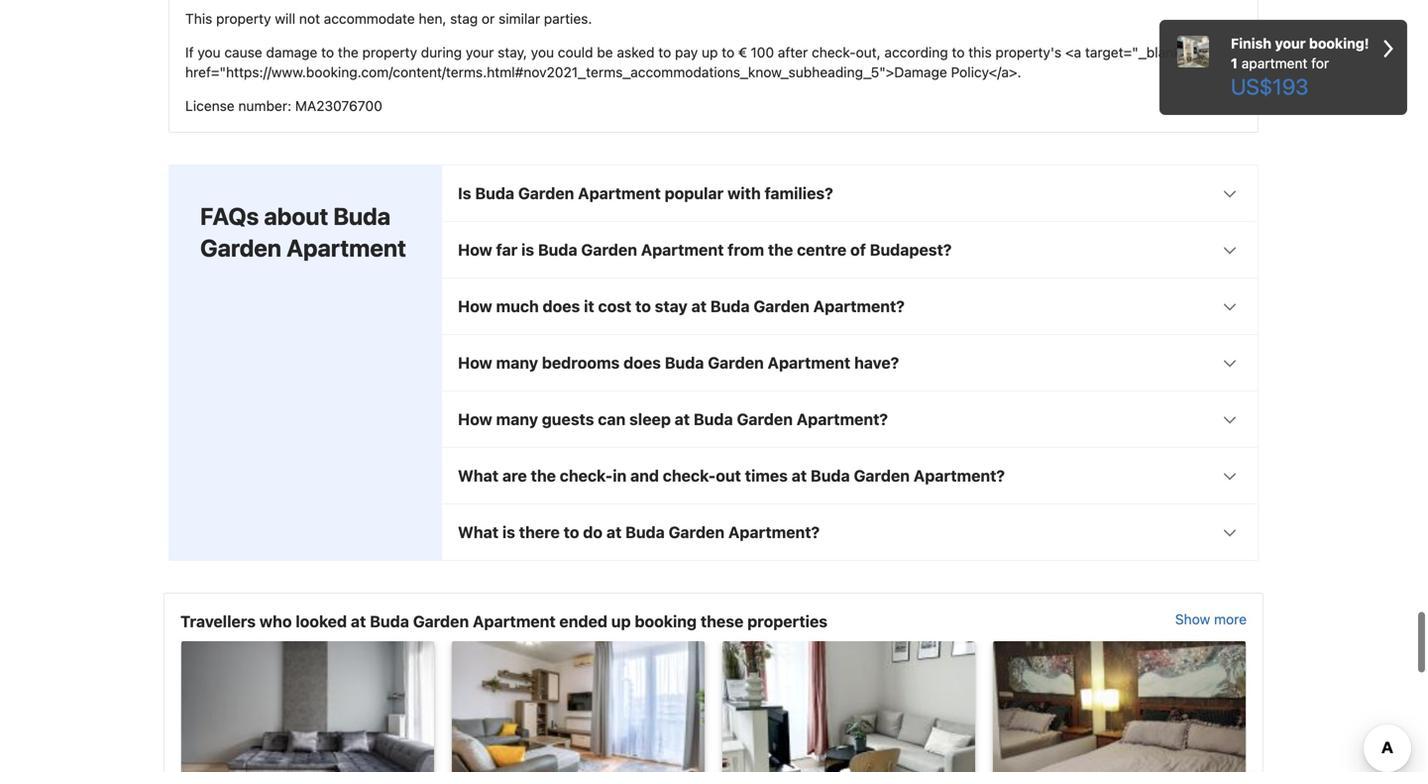 Task type: locate. For each thing, give the bounding box(es) containing it.
1 vertical spatial property
[[362, 44, 417, 61]]

1 vertical spatial the
[[768, 240, 793, 259]]

it
[[584, 297, 595, 316]]

many inside dropdown button
[[496, 410, 538, 429]]

is
[[522, 240, 534, 259], [503, 523, 515, 542]]

what is there to do at buda garden apartment?
[[458, 523, 820, 542]]

apartment? inside dropdown button
[[814, 297, 905, 316]]

0 horizontal spatial does
[[543, 297, 580, 316]]

at right looked
[[351, 612, 366, 631]]

0 horizontal spatial your
[[466, 44, 494, 61]]

<a
[[1066, 44, 1082, 61]]

the inside if you cause damage to the property during your stay, you could be asked to pay up to € 100 after check-out, according to this property's <a target="_blank" href="https://www.booking.com/content/terms.html#nov2021_terms_accommodations_know_subheading_5">damage policy</a>.
[[338, 44, 359, 61]]

buda right about
[[333, 202, 391, 230]]

garden inside the faqs about buda garden apartment
[[200, 234, 282, 262]]

to left € 100
[[722, 44, 735, 61]]

popular
[[665, 184, 724, 203]]

0 vertical spatial property
[[216, 10, 271, 27]]

href="https://www.booking.com/content/terms.html#nov2021_terms_accommodations_know_subheading_5">damage
[[185, 64, 948, 80]]

4 how from the top
[[458, 410, 492, 429]]

buda up what is there to do at buda garden apartment? 'dropdown button'
[[811, 467, 850, 485]]

many down much
[[496, 354, 538, 372]]

be
[[597, 44, 613, 61]]

who
[[260, 612, 292, 631]]

what is there to do at buda garden apartment? button
[[442, 505, 1258, 560]]

check-
[[812, 44, 856, 61], [560, 467, 613, 485], [663, 467, 716, 485]]

the right are
[[531, 467, 556, 485]]

2 how from the top
[[458, 297, 492, 316]]

0 horizontal spatial property
[[216, 10, 271, 27]]

number:
[[238, 98, 292, 114]]

what inside 'dropdown button'
[[458, 523, 499, 542]]

1 what from the top
[[458, 467, 499, 485]]

cost
[[598, 297, 632, 316]]

0 vertical spatial many
[[496, 354, 538, 372]]

you right if
[[198, 44, 221, 61]]

is inside dropdown button
[[522, 240, 534, 259]]

2 vertical spatial the
[[531, 467, 556, 485]]

apartment
[[578, 184, 661, 203], [287, 234, 406, 262], [641, 240, 724, 259], [768, 354, 851, 372], [473, 612, 556, 631]]

1 horizontal spatial check-
[[663, 467, 716, 485]]

does
[[543, 297, 580, 316], [624, 354, 661, 372]]

to inside dropdown button
[[636, 297, 651, 316]]

buda down from
[[711, 297, 750, 316]]

at right do
[[607, 523, 622, 542]]

how for how many guests can sleep at buda garden apartment?
[[458, 410, 492, 429]]

0 vertical spatial up
[[702, 44, 718, 61]]

garden inside dropdown button
[[708, 354, 764, 372]]

1 vertical spatial does
[[624, 354, 661, 372]]

what left are
[[458, 467, 499, 485]]

is right far
[[522, 240, 534, 259]]

families?
[[765, 184, 834, 203]]

check- up do
[[560, 467, 613, 485]]

buda right do
[[626, 523, 665, 542]]

your up apartment
[[1275, 35, 1306, 52]]

up right pay
[[702, 44, 718, 61]]

how far is buda garden apartment from the centre of budapest?
[[458, 240, 952, 259]]

2 horizontal spatial check-
[[812, 44, 856, 61]]

how many guests can sleep at buda garden apartment?
[[458, 410, 888, 429]]

buda up out
[[694, 410, 733, 429]]

us$193
[[1231, 73, 1309, 99]]

1 horizontal spatial is
[[522, 240, 534, 259]]

2 you from the left
[[531, 44, 554, 61]]

show
[[1176, 611, 1211, 628]]

the inside how far is buda garden apartment from the centre of budapest? dropdown button
[[768, 240, 793, 259]]

you right stay,
[[531, 44, 554, 61]]

your
[[1275, 35, 1306, 52], [466, 44, 494, 61]]

the right from
[[768, 240, 793, 259]]

pay
[[675, 44, 698, 61]]

many for guests
[[496, 410, 538, 429]]

1 horizontal spatial your
[[1275, 35, 1306, 52]]

how inside how far is buda garden apartment from the centre of budapest? dropdown button
[[458, 240, 492, 259]]

3 how from the top
[[458, 354, 492, 372]]

apartment down about
[[287, 234, 406, 262]]

ended
[[560, 612, 608, 631]]

apartment left ended
[[473, 612, 556, 631]]

up inside if you cause damage to the property during your stay, you could be asked to pay up to € 100 after check-out, according to this property's <a target="_blank" href="https://www.booking.com/content/terms.html#nov2021_terms_accommodations_know_subheading_5">damage policy</a>.
[[702, 44, 718, 61]]

what left there
[[458, 523, 499, 542]]

1 horizontal spatial does
[[624, 354, 661, 372]]

is inside 'dropdown button'
[[503, 523, 515, 542]]

do
[[583, 523, 603, 542]]

budapest?
[[870, 240, 952, 259]]

to inside 'dropdown button'
[[564, 523, 580, 542]]

many
[[496, 354, 538, 372], [496, 410, 538, 429]]

up right ended
[[612, 612, 631, 631]]

booking
[[635, 612, 697, 631]]

asked
[[617, 44, 655, 61]]

is buda garden apartment popular with families?
[[458, 184, 834, 203]]

2 what from the top
[[458, 523, 499, 542]]

many left guests
[[496, 410, 538, 429]]

0 vertical spatial does
[[543, 297, 580, 316]]

finish
[[1231, 35, 1272, 52]]

out,
[[856, 44, 881, 61]]

1 how from the top
[[458, 240, 492, 259]]

license
[[185, 98, 235, 114]]

1 vertical spatial up
[[612, 612, 631, 631]]

at right stay
[[692, 297, 707, 316]]

0 horizontal spatial the
[[338, 44, 359, 61]]

1 horizontal spatial property
[[362, 44, 417, 61]]

what are the check-in and check-out times at buda garden apartment?
[[458, 467, 1005, 485]]

garden inside 'dropdown button'
[[669, 523, 725, 542]]

with
[[728, 184, 761, 203]]

1 horizontal spatial you
[[531, 44, 554, 61]]

of
[[851, 240, 866, 259]]

out
[[716, 467, 741, 485]]

0 vertical spatial what
[[458, 467, 499, 485]]

1 horizontal spatial the
[[531, 467, 556, 485]]

1 many from the top
[[496, 354, 538, 372]]

buda right far
[[538, 240, 578, 259]]

booking!
[[1310, 35, 1370, 52]]

how many bedrooms does buda garden apartment have?
[[458, 354, 900, 372]]

apartment?
[[814, 297, 905, 316], [797, 410, 888, 429], [914, 467, 1005, 485], [729, 523, 820, 542]]

this
[[969, 44, 992, 61]]

1 horizontal spatial up
[[702, 44, 718, 61]]

how inside how much does it cost to stay at buda garden apartment? dropdown button
[[458, 297, 492, 316]]

you
[[198, 44, 221, 61], [531, 44, 554, 61]]

1 vertical spatial what
[[458, 523, 499, 542]]

to left do
[[564, 523, 580, 542]]

travellers who looked at buda garden apartment ended up booking these properties
[[180, 612, 828, 631]]

will
[[275, 10, 296, 27]]

according
[[885, 44, 948, 61]]

what are the check-in and check-out times at buda garden apartment? button
[[442, 448, 1258, 504]]

what
[[458, 467, 499, 485], [458, 523, 499, 542]]

looked
[[296, 612, 347, 631]]

apartment inside dropdown button
[[768, 354, 851, 372]]

property up the cause
[[216, 10, 271, 27]]

accordion control element
[[441, 165, 1259, 561]]

the
[[338, 44, 359, 61], [768, 240, 793, 259], [531, 467, 556, 485]]

buda down how much does it cost to stay at buda garden apartment?
[[665, 354, 704, 372]]

is buda garden apartment popular with families? button
[[442, 166, 1258, 221]]

does left the it
[[543, 297, 580, 316]]

centre
[[797, 240, 847, 259]]

property down this property will not accommodate hen, stag or similar parties.
[[362, 44, 417, 61]]

to left stay
[[636, 297, 651, 316]]

check- right the after
[[812, 44, 856, 61]]

buda inside is buda garden apartment popular with families? dropdown button
[[475, 184, 515, 203]]

many inside dropdown button
[[496, 354, 538, 372]]

apartment left the popular
[[578, 184, 661, 203]]

0 vertical spatial is
[[522, 240, 534, 259]]

what inside dropdown button
[[458, 467, 499, 485]]

how for how much does it cost to stay at buda garden apartment?
[[458, 297, 492, 316]]

does up the sleep
[[624, 354, 661, 372]]

how inside how many guests can sleep at buda garden apartment? dropdown button
[[458, 410, 492, 429]]

apartment inside the faqs about buda garden apartment
[[287, 234, 406, 262]]

1 vertical spatial is
[[503, 523, 515, 542]]

0 horizontal spatial you
[[198, 44, 221, 61]]

up
[[702, 44, 718, 61], [612, 612, 631, 631]]

and
[[631, 467, 659, 485]]

buda
[[475, 184, 515, 203], [333, 202, 391, 230], [538, 240, 578, 259], [711, 297, 750, 316], [665, 354, 704, 372], [694, 410, 733, 429], [811, 467, 850, 485], [626, 523, 665, 542], [370, 612, 409, 631]]

check- right and
[[663, 467, 716, 485]]

2 many from the top
[[496, 410, 538, 429]]

to right the damage
[[321, 44, 334, 61]]

finish your booking! 1 apartment for us$193
[[1231, 35, 1370, 99]]

how
[[458, 240, 492, 259], [458, 297, 492, 316], [458, 354, 492, 372], [458, 410, 492, 429]]

2 horizontal spatial the
[[768, 240, 793, 259]]

is left there
[[503, 523, 515, 542]]

0 horizontal spatial is
[[503, 523, 515, 542]]

the down 'accommodate'
[[338, 44, 359, 61]]

have?
[[855, 354, 900, 372]]

at
[[692, 297, 707, 316], [675, 410, 690, 429], [792, 467, 807, 485], [607, 523, 622, 542], [351, 612, 366, 631]]

1 vertical spatial many
[[496, 410, 538, 429]]

is
[[458, 184, 471, 203]]

how inside how many bedrooms does buda garden apartment have? dropdown button
[[458, 354, 492, 372]]

cause
[[224, 44, 262, 61]]

to
[[321, 44, 334, 61], [659, 44, 671, 61], [722, 44, 735, 61], [952, 44, 965, 61], [636, 297, 651, 316], [564, 523, 580, 542]]

garden
[[518, 184, 574, 203], [200, 234, 282, 262], [581, 240, 637, 259], [754, 297, 810, 316], [708, 354, 764, 372], [737, 410, 793, 429], [854, 467, 910, 485], [669, 523, 725, 542], [413, 612, 469, 631]]

apartment left have?
[[768, 354, 851, 372]]

buda inside how much does it cost to stay at buda garden apartment? dropdown button
[[711, 297, 750, 316]]

0 vertical spatial the
[[338, 44, 359, 61]]

to left pay
[[659, 44, 671, 61]]

your left stay,
[[466, 44, 494, 61]]

garden inside dropdown button
[[754, 297, 810, 316]]

buda right is
[[475, 184, 515, 203]]



Task type: vqa. For each thing, say whether or not it's contained in the screenshot.
the left "unlimited"
no



Task type: describe. For each thing, give the bounding box(es) containing it.
damage
[[266, 44, 318, 61]]

1 you from the left
[[198, 44, 221, 61]]

there
[[519, 523, 560, 542]]

these
[[701, 612, 744, 631]]

in
[[613, 467, 627, 485]]

how many guests can sleep at buda garden apartment? button
[[442, 392, 1258, 447]]

at inside dropdown button
[[692, 297, 707, 316]]

license number: ma23076700
[[185, 98, 383, 114]]

during
[[421, 44, 462, 61]]

buda right looked
[[370, 612, 409, 631]]

your inside if you cause damage to the property during your stay, you could be asked to pay up to € 100 after check-out, according to this property's <a target="_blank" href="https://www.booking.com/content/terms.html#nov2021_terms_accommodations_know_subheading_5">damage policy</a>.
[[466, 44, 494, 61]]

times
[[745, 467, 788, 485]]

how for how many bedrooms does buda garden apartment have?
[[458, 354, 492, 372]]

from
[[728, 240, 764, 259]]

what for what are the check-in and check-out times at buda garden apartment?
[[458, 467, 499, 485]]

policy</a>.
[[951, 64, 1022, 80]]

sleep
[[630, 410, 671, 429]]

accommodate
[[324, 10, 415, 27]]

how far is buda garden apartment from the centre of budapest? button
[[442, 222, 1258, 278]]

0 horizontal spatial check-
[[560, 467, 613, 485]]

bedrooms
[[542, 354, 620, 372]]

0 horizontal spatial up
[[612, 612, 631, 631]]

ma23076700
[[295, 98, 383, 114]]

far
[[496, 240, 518, 259]]

hen,
[[419, 10, 447, 27]]

stay,
[[498, 44, 527, 61]]

buda inside how many bedrooms does buda garden apartment have? dropdown button
[[665, 354, 704, 372]]

€ 100
[[739, 44, 774, 61]]

apartment up how much does it cost to stay at buda garden apartment?
[[641, 240, 724, 259]]

at inside 'dropdown button'
[[607, 523, 622, 542]]

faqs
[[200, 202, 259, 230]]

how much does it cost to stay at buda garden apartment?
[[458, 297, 905, 316]]

properties
[[748, 612, 828, 631]]

show more
[[1176, 611, 1247, 628]]

are
[[503, 467, 527, 485]]

parties.
[[544, 10, 592, 27]]

or
[[482, 10, 495, 27]]

could
[[558, 44, 593, 61]]

for
[[1312, 55, 1330, 71]]

how many bedrooms does buda garden apartment have? button
[[442, 335, 1258, 391]]

show more link
[[1176, 610, 1247, 634]]

buda inside what is there to do at buda garden apartment? 'dropdown button'
[[626, 523, 665, 542]]

stay
[[655, 297, 688, 316]]

apartment? inside 'dropdown button'
[[729, 523, 820, 542]]

faqs about buda garden apartment
[[200, 202, 406, 262]]

about
[[264, 202, 328, 230]]

property's
[[996, 44, 1062, 61]]

target="_blank"
[[1086, 44, 1188, 61]]

similar
[[499, 10, 540, 27]]

how much does it cost to stay at buda garden apartment? button
[[442, 279, 1258, 334]]

buda inside the faqs about buda garden apartment
[[333, 202, 391, 230]]

buda inside what are the check-in and check-out times at buda garden apartment? dropdown button
[[811, 467, 850, 485]]

rightchevron image
[[1384, 34, 1394, 63]]

after
[[778, 44, 808, 61]]

check- inside if you cause damage to the property during your stay, you could be asked to pay up to € 100 after check-out, according to this property's <a target="_blank" href="https://www.booking.com/content/terms.html#nov2021_terms_accommodations_know_subheading_5">damage policy</a>.
[[812, 44, 856, 61]]

this property will not accommodate hen, stag or similar parties.
[[185, 10, 592, 27]]

1
[[1231, 55, 1238, 71]]

if you cause damage to the property during your stay, you could be asked to pay up to € 100 after check-out, according to this property's <a target="_blank" href="https://www.booking.com/content/terms.html#nov2021_terms_accommodations_know_subheading_5">damage policy</a>.
[[185, 44, 1188, 80]]

travellers
[[180, 612, 256, 631]]

the inside what are the check-in and check-out times at buda garden apartment? dropdown button
[[531, 467, 556, 485]]

does inside dropdown button
[[624, 354, 661, 372]]

buda inside how far is buda garden apartment from the centre of budapest? dropdown button
[[538, 240, 578, 259]]

to left this at top right
[[952, 44, 965, 61]]

more
[[1215, 611, 1247, 628]]

much
[[496, 297, 539, 316]]

many for bedrooms
[[496, 354, 538, 372]]

not
[[299, 10, 320, 27]]

how for how far is buda garden apartment from the centre of budapest?
[[458, 240, 492, 259]]

guests
[[542, 410, 594, 429]]

if
[[185, 44, 194, 61]]

property inside if you cause damage to the property during your stay, you could be asked to pay up to € 100 after check-out, according to this property's <a target="_blank" href="https://www.booking.com/content/terms.html#nov2021_terms_accommodations_know_subheading_5">damage policy</a>.
[[362, 44, 417, 61]]

at right the sleep
[[675, 410, 690, 429]]

what for what is there to do at buda garden apartment?
[[458, 523, 499, 542]]

this
[[185, 10, 212, 27]]

your inside finish your booking! 1 apartment for us$193
[[1275, 35, 1306, 52]]

does inside dropdown button
[[543, 297, 580, 316]]

apartment
[[1242, 55, 1308, 71]]

buda inside how many guests can sleep at buda garden apartment? dropdown button
[[694, 410, 733, 429]]

at right times
[[792, 467, 807, 485]]

can
[[598, 410, 626, 429]]

stag
[[450, 10, 478, 27]]



